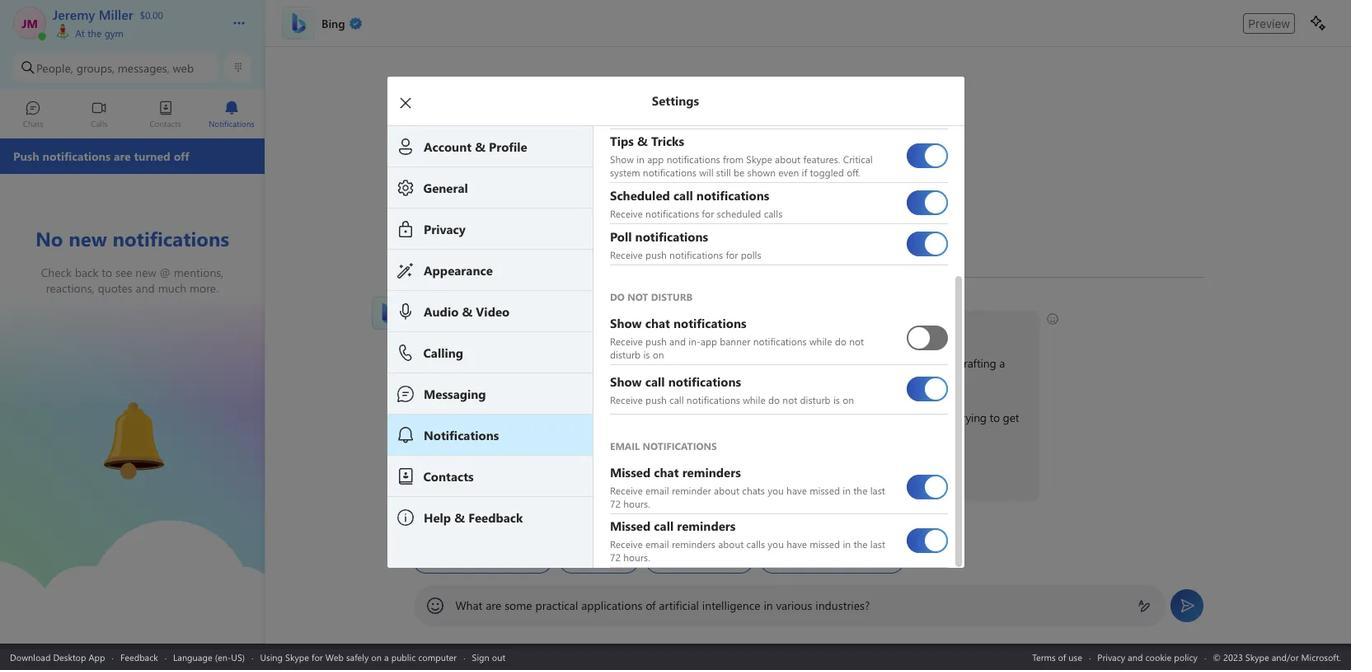 Task type: describe. For each thing, give the bounding box(es) containing it.
0 horizontal spatial i
[[552, 319, 555, 335]]

reminder
[[672, 484, 711, 497]]

people,
[[36, 60, 73, 75]]

you inside receive email reminders about calls you have missed in the last 72 hours.
[[768, 537, 784, 551]]

bing
[[477, 319, 500, 335]]

a right report in the bottom right of the page
[[862, 464, 867, 480]]

Scheduled call notifications, Receive notifications for scheduled calls checkbox
[[907, 184, 948, 222]]

Notification sounds, Play sounds for new messages checkbox
[[907, 89, 948, 127]]

1 vertical spatial on
[[843, 393, 854, 406]]

app
[[89, 651, 105, 664]]

ask me any type of question, like finding vegan restaurants in cambridge, itinerary for your trip to europe or drafting a story for curious kids. in groups, remember to mention me with @bing. i'm an ai preview, so i'm still learning. sometimes i might say something weird. don't get mad at me, i'm just trying to get better! if you want to start over, type
[[422, 356, 1022, 480]]

cookie
[[1146, 651, 1172, 664]]

out
[[492, 651, 506, 664]]

still inside show in app notifications from skype about features. critical system notifications will still be shown even if toggled off.
[[716, 165, 731, 179]]

sign out
[[472, 651, 506, 664]]

an
[[440, 410, 452, 426]]

language
[[173, 651, 213, 664]]

for right story
[[450, 374, 464, 389]]

the inside receive email reminder about chats you have missed in the last 72 hours.
[[854, 484, 868, 497]]

europe
[[906, 356, 941, 371]]

just inside the ask me any type of question, like finding vegan restaurants in cambridge, itinerary for your trip to europe or drafting a story for curious kids. in groups, remember to mention me with @bing. i'm an ai preview, so i'm still learning. sometimes i might say something weird. don't get mad at me, i'm just trying to get better! if you want to start over, type
[[937, 410, 955, 426]]

2 i'm from the left
[[526, 410, 541, 426]]

receive email reminder about chats you have missed in the last 72 hours.
[[610, 484, 888, 510]]

not inside receive push and in-app banner notifications while do not disturb is on
[[849, 334, 864, 348]]

cambridge,
[[727, 356, 784, 371]]

email for reminders
[[646, 537, 669, 551]]

email for reminder
[[646, 484, 669, 497]]

in inside show in app notifications from skype about features. critical system notifications will still be shown even if toggled off.
[[637, 152, 645, 165]]

calls for about
[[747, 537, 765, 551]]

at the gym
[[73, 26, 124, 40]]

0 vertical spatial type
[[482, 356, 503, 371]]

on inside receive push and in-app banner notifications while do not disturb is on
[[653, 348, 664, 361]]

hours. for receive email reminder about chats you have missed in the last 72 hours.
[[623, 497, 650, 510]]

1 get from the left
[[841, 410, 858, 426]]

gym
[[104, 26, 124, 40]]

mad
[[861, 410, 883, 426]]

0 horizontal spatial how
[[506, 319, 529, 335]]

intelligence
[[703, 598, 761, 614]]

disturb inside receive push and in-app banner notifications while do not disturb is on
[[610, 348, 641, 361]]

safely
[[346, 651, 369, 664]]

terms of use
[[1033, 651, 1083, 664]]

receive for receive push call notifications while do not disturb is on
[[610, 393, 643, 406]]

am
[[458, 296, 473, 309]]

a inside the ask me any type of question, like finding vegan restaurants in cambridge, itinerary for your trip to europe or drafting a story for curious kids. in groups, remember to mention me with @bing. i'm an ai preview, so i'm still learning. sometimes i might say something weird. don't get mad at me, i'm just trying to get better! if you want to start over, type
[[999, 356, 1005, 371]]

us)
[[231, 651, 245, 664]]

preview,
[[468, 410, 508, 426]]

might
[[673, 410, 702, 426]]

notifications left the from
[[667, 152, 720, 165]]

1 vertical spatial if
[[644, 464, 650, 480]]

Type a message text field
[[456, 598, 1125, 614]]

receive email reminders about calls you have missed in the last 72 hours.
[[610, 537, 888, 564]]

privacy and cookie policy
[[1098, 651, 1198, 664]]

show in app notifications from skype about features. critical system notifications will still be shown even if toggled off.
[[610, 152, 876, 179]]

have for calls
[[787, 537, 807, 551]]

feedback,
[[757, 464, 804, 480]]

don't
[[812, 410, 838, 426]]

about inside show in app notifications from skype about features. critical system notifications will still be shown even if toggled off.
[[775, 152, 801, 165]]

to right trying
[[990, 410, 1000, 426]]

the right at
[[88, 26, 102, 40]]

even
[[778, 165, 799, 179]]

desktop
[[53, 651, 86, 664]]

at
[[75, 26, 85, 40]]

something
[[724, 410, 776, 426]]

groups, inside the ask me any type of question, like finding vegan restaurants in cambridge, itinerary for your trip to europe or drafting a story for curious kids. in groups, remember to mention me with @bing. i'm an ai preview, so i'm still learning. sometimes i might say something weird. don't get mad at me, i'm just trying to get better! if you want to start over, type
[[542, 374, 579, 389]]

still inside the ask me any type of question, like finding vegan restaurants in cambridge, itinerary for your trip to europe or drafting a story for curious kids. in groups, remember to mention me with @bing. i'm an ai preview, so i'm still learning. sometimes i might say something weird. don't get mad at me, i'm just trying to get better! if you want to start over, type
[[544, 410, 560, 426]]

today?
[[604, 319, 636, 335]]

call
[[669, 393, 684, 406]]

trying
[[958, 410, 987, 426]]

start
[[493, 464, 515, 480]]

download desktop app
[[10, 651, 105, 664]]

terms
[[1033, 651, 1056, 664]]

kids.
[[505, 374, 527, 389]]

last for receive email reminder about chats you have missed in the last 72 hours.
[[870, 484, 885, 497]]

to right trip
[[893, 356, 903, 371]]

universe
[[827, 554, 863, 568]]

of inside the ask me any type of question, like finding vegan restaurants in cambridge, itinerary for your trip to europe or drafting a story for curious kids. in groups, remember to mention me with @bing. i'm an ai preview, so i'm still learning. sometimes i might say something weird. don't get mad at me, i'm just trying to get better! if you want to start over, type
[[506, 356, 516, 371]]

last for receive email reminders about calls you have missed in the last 72 hours.
[[871, 537, 886, 551]]

remember
[[582, 374, 634, 389]]

Show chat notifications, Receive push and in-app banner notifications while do not disturb is on checkbox
[[907, 319, 948, 357]]

web
[[326, 651, 344, 664]]

in for receive email reminder about chats you have missed in the last 72 hours.
[[843, 484, 851, 497]]

want inside the ask me any type of question, like finding vegan restaurants in cambridge, itinerary for your trip to europe or drafting a story for curious kids. in groups, remember to mention me with @bing. i'm an ai preview, so i'm still learning. sometimes i might say something weird. don't get mad at me, i'm just trying to get better! if you want to start over, type
[[453, 464, 477, 480]]

2 want from the left
[[674, 464, 699, 480]]

app inside show in app notifications from skype about features. critical system notifications will still be shown even if toggled off.
[[647, 152, 664, 165]]

1 vertical spatial and
[[1129, 651, 1144, 664]]

to left "give"
[[702, 464, 712, 480]]

people, groups, messages, web button
[[13, 53, 219, 82]]

me up chats
[[738, 464, 754, 480]]

joke
[[610, 554, 628, 568]]

me,
[[898, 410, 916, 426]]

bing, 9:24 am
[[413, 296, 473, 309]]

push for call
[[646, 393, 667, 406]]

system
[[610, 165, 640, 179]]

download desktop app link
[[10, 651, 105, 664]]

receive push call notifications while do not disturb is on
[[610, 393, 854, 406]]

like
[[567, 356, 584, 371]]

what
[[456, 598, 483, 614]]

a left public
[[384, 651, 389, 664]]

notifications inside receive push and in-app banner notifications while do not disturb is on
[[753, 334, 807, 348]]

trip
[[873, 356, 890, 371]]

language (en-us)
[[173, 651, 245, 664]]

scheduled
[[717, 206, 761, 219]]

artificial
[[659, 598, 700, 614]]

newtopic
[[569, 464, 615, 480]]

reminders
[[672, 537, 716, 551]]

using
[[260, 651, 283, 664]]

using skype for web safely on a public computer
[[260, 651, 457, 664]]

you right help
[[582, 319, 601, 335]]

show
[[610, 152, 634, 165]]

concern.
[[870, 464, 912, 480]]

0 horizontal spatial while
[[743, 393, 766, 406]]

itinerary
[[787, 356, 828, 371]]

sign out link
[[472, 651, 506, 664]]

curious
[[467, 374, 502, 389]]

did
[[794, 554, 808, 568]]

notifications left will
[[643, 165, 697, 179]]

using skype for web safely on a public computer link
[[260, 651, 457, 664]]

use
[[1069, 651, 1083, 664]]

!
[[500, 319, 503, 335]]

say
[[705, 410, 721, 426]]

push for and
[[646, 334, 667, 348]]

newtopic . and if you want to give me feedback, just report a concern.
[[569, 464, 915, 480]]

notifications down receive notifications for scheduled calls
[[669, 247, 723, 261]]

story
[[422, 374, 447, 389]]

me left any
[[443, 356, 458, 371]]

shown
[[747, 165, 776, 179]]

begin?
[[865, 554, 894, 568]]

have for chats
[[787, 484, 807, 497]]

people, groups, messages, web
[[36, 60, 194, 75]]

question,
[[519, 356, 565, 371]]



Task type: vqa. For each thing, say whether or not it's contained in the screenshot.
"of" to the middle
yes



Task type: locate. For each thing, give the bounding box(es) containing it.
do down @bing.
[[768, 393, 780, 406]]

in inside the ask me any type of question, like finding vegan restaurants in cambridge, itinerary for your trip to europe or drafting a story for curious kids. in groups, remember to mention me with @bing. i'm an ai preview, so i'm still learning. sometimes i might say something weird. don't get mad at me, i'm just trying to get better! if you want to start over, type
[[715, 356, 724, 371]]

on down your
[[843, 393, 854, 406]]

push
[[646, 247, 667, 261], [646, 334, 667, 348], [646, 393, 667, 406]]

toggled
[[810, 165, 844, 179]]

receive up sometimes
[[610, 393, 643, 406]]

to down vegan
[[637, 374, 647, 389]]

1 horizontal spatial if
[[802, 165, 807, 179]]

1 horizontal spatial while
[[810, 334, 832, 348]]

preview
[[1249, 16, 1291, 30]]

0 vertical spatial groups,
[[76, 60, 115, 75]]

1 vertical spatial still
[[544, 410, 560, 426]]

a left joke
[[603, 554, 608, 568]]

1 horizontal spatial type
[[544, 464, 566, 480]]

0 vertical spatial about
[[775, 152, 801, 165]]

of left artificial
[[646, 598, 656, 614]]

in inside receive email reminders about calls you have missed in the last 72 hours.
[[843, 537, 851, 551]]

skype right be
[[746, 152, 772, 165]]

1 vertical spatial type
[[544, 464, 566, 480]]

receive down the and
[[610, 484, 643, 497]]

push down receive notifications for scheduled calls
[[646, 247, 667, 261]]

about left "features."
[[775, 152, 801, 165]]

2 hours. from the top
[[623, 551, 650, 564]]

missed for calls
[[810, 537, 840, 551]]

4 receive from the top
[[610, 393, 643, 406]]

missed for chats
[[810, 484, 840, 497]]

last down concern.
[[870, 484, 885, 497]]

1 want from the left
[[453, 464, 477, 480]]

of up the kids.
[[506, 356, 516, 371]]

2 receive from the top
[[610, 247, 643, 261]]

banner
[[720, 334, 751, 348]]

receive for receive push and in-app banner notifications while do not disturb is on
[[610, 334, 643, 348]]

2 missed from the top
[[810, 537, 840, 551]]

chats
[[742, 484, 765, 497]]

disturb up don't
[[800, 393, 831, 406]]

1 vertical spatial of
[[646, 598, 656, 614]]

notifications up receive push notifications for polls
[[646, 206, 699, 219]]

1 horizontal spatial i
[[667, 410, 670, 426]]

can
[[532, 319, 549, 335]]

receive notifications for scheduled calls
[[610, 206, 783, 219]]

if
[[802, 165, 807, 179], [644, 464, 650, 480]]

1 vertical spatial last
[[871, 537, 886, 551]]

push for notifications
[[646, 247, 667, 261]]

app
[[647, 152, 664, 165], [701, 334, 717, 348]]

missed inside receive email reminder about chats you have missed in the last 72 hours.
[[810, 484, 840, 497]]

last inside receive email reminders about calls you have missed in the last 72 hours.
[[871, 537, 886, 551]]

about inside receive email reminder about chats you have missed in the last 72 hours.
[[714, 484, 740, 497]]

Poll notifications, Receive push notifications for polls checkbox
[[907, 225, 948, 263]]

a
[[999, 356, 1005, 371], [862, 464, 867, 480], [603, 554, 608, 568], [384, 651, 389, 664]]

1 vertical spatial calls
[[747, 537, 765, 551]]

hours. left what's
[[623, 551, 650, 564]]

0 vertical spatial just
[[937, 410, 955, 426]]

receive
[[610, 206, 643, 219], [610, 247, 643, 261], [610, 334, 643, 348], [610, 393, 643, 406], [610, 484, 643, 497], [610, 537, 643, 551]]

me
[[443, 356, 458, 371], [694, 374, 710, 389], [738, 464, 754, 480], [586, 554, 600, 568]]

i inside the ask me any type of question, like finding vegan restaurants in cambridge, itinerary for your trip to europe or drafting a story for curious kids. in groups, remember to mention me with @bing. i'm an ai preview, so i'm still learning. sometimes i might say something weird. don't get mad at me, i'm just trying to get better! if you want to start over, type
[[667, 410, 670, 426]]

if inside show in app notifications from skype about features. critical system notifications will still be shown even if toggled off.
[[802, 165, 807, 179]]

72 inside receive email reminder about chats you have missed in the last 72 hours.
[[610, 497, 621, 510]]

receive for receive notifications for scheduled calls
[[610, 206, 643, 219]]

hours. inside receive email reminder about chats you have missed in the last 72 hours.
[[623, 497, 650, 510]]

1 horizontal spatial want
[[674, 464, 699, 480]]

0 horizontal spatial i'm
[[422, 410, 437, 426]]

0 vertical spatial not
[[849, 334, 864, 348]]

0 vertical spatial i
[[552, 319, 555, 335]]

0 vertical spatial while
[[810, 334, 832, 348]]

1 vertical spatial is
[[643, 348, 650, 361]]

1 missed from the top
[[810, 484, 840, 497]]

receive push and in-app banner notifications while do not disturb is on
[[610, 334, 867, 361]]

do inside receive push and in-app banner notifications while do not disturb is on
[[835, 334, 847, 348]]

2 horizontal spatial i'm
[[919, 410, 934, 426]]

do
[[835, 334, 847, 348], [768, 393, 780, 406]]

last inside receive email reminder about chats you have missed in the last 72 hours.
[[870, 484, 885, 497]]

2 72 from the top
[[610, 551, 621, 564]]

sign
[[472, 651, 490, 664]]

or
[[944, 356, 954, 371]]

better!
[[422, 428, 455, 444]]

is
[[466, 319, 474, 335], [643, 348, 650, 361], [834, 393, 840, 406]]

1 push from the top
[[646, 247, 667, 261]]

the inside button
[[688, 554, 702, 568]]

tab list
[[0, 93, 265, 139]]

hey, this is bing ! how can i help you today?
[[422, 319, 639, 335]]

language (en-us) link
[[173, 651, 245, 664]]

1 horizontal spatial just
[[937, 410, 955, 426]]

72 inside receive email reminders about calls you have missed in the last 72 hours.
[[610, 551, 621, 564]]

0 vertical spatial missed
[[810, 484, 840, 497]]

0 vertical spatial last
[[870, 484, 885, 497]]

restaurants
[[658, 356, 712, 371]]

0 horizontal spatial groups,
[[76, 60, 115, 75]]

want up the reminder
[[674, 464, 699, 480]]

1 vertical spatial skype
[[285, 651, 309, 664]]

0 vertical spatial skype
[[746, 152, 772, 165]]

missed down report in the bottom right of the page
[[810, 484, 840, 497]]

3 i'm from the left
[[919, 410, 934, 426]]

me left with
[[694, 374, 710, 389]]

1 vertical spatial disturb
[[800, 393, 831, 406]]

0 vertical spatial 72
[[610, 497, 621, 510]]

in up universe on the right bottom
[[843, 537, 851, 551]]

receive for receive push notifications for polls
[[610, 247, 643, 261]]

you down receive email reminder about chats you have missed in the last 72 hours. at the bottom of page
[[768, 537, 784, 551]]

1 vertical spatial app
[[701, 334, 717, 348]]

0 vertical spatial app
[[647, 152, 664, 165]]

with
[[713, 374, 734, 389]]

0 horizontal spatial app
[[647, 152, 664, 165]]

while down @bing.
[[743, 393, 766, 406]]

in right show
[[637, 152, 645, 165]]

just left report in the bottom right of the page
[[807, 464, 825, 480]]

calls for scheduled
[[764, 206, 783, 219]]

calls inside receive email reminders about calls you have missed in the last 72 hours.
[[747, 537, 765, 551]]

how did the universe begin?
[[771, 554, 894, 568]]

1 vertical spatial have
[[787, 537, 807, 551]]

0 horizontal spatial if
[[644, 464, 650, 480]]

for left scheduled
[[702, 206, 714, 219]]

72 right the tell
[[610, 551, 621, 564]]

last up begin? on the right bottom of the page
[[871, 537, 886, 551]]

last
[[870, 484, 885, 497], [871, 537, 886, 551]]

download
[[10, 651, 51, 664]]

the up universe on the right bottom
[[854, 537, 868, 551]]

to left start
[[480, 464, 490, 480]]

72 for receive email reminder about chats you have missed in the last 72 hours.
[[610, 497, 621, 510]]

9:24
[[437, 296, 455, 309]]

you inside the ask me any type of question, like finding vegan restaurants in cambridge, itinerary for your trip to europe or drafting a story for curious kids. in groups, remember to mention me with @bing. i'm an ai preview, so i'm still learning. sometimes i might say something weird. don't get mad at me, i'm just trying to get better! if you want to start over, type
[[431, 464, 450, 480]]

in for what are some practical applications of artificial intelligence in various industries?
[[764, 598, 773, 614]]

2 last from the top
[[871, 537, 886, 551]]

how left did
[[771, 554, 791, 568]]

hours. down the and
[[623, 497, 650, 510]]

type up the curious
[[482, 356, 503, 371]]

public
[[392, 651, 416, 664]]

industries?
[[816, 598, 870, 614]]

want left start
[[453, 464, 477, 480]]

0 vertical spatial still
[[716, 165, 731, 179]]

tell me a joke
[[570, 554, 628, 568]]

about inside receive email reminders about calls you have missed in the last 72 hours.
[[718, 537, 744, 551]]

is up don't
[[834, 393, 840, 406]]

wednesday, november 8, 2023 heading
[[413, 258, 1205, 288]]

Missed call reminders, Receive email reminders about calls you have missed in the last 72 hours. checkbox
[[907, 522, 948, 560]]

2 vertical spatial on
[[371, 651, 382, 664]]

1 horizontal spatial skype
[[746, 152, 772, 165]]

sometimes
[[609, 410, 664, 426]]

i right can
[[552, 319, 555, 335]]

messages,
[[118, 60, 170, 75]]

on down the (smileeyes)
[[653, 348, 664, 361]]

want
[[453, 464, 477, 480], [674, 464, 699, 480]]

you inside receive email reminder about chats you have missed in the last 72 hours.
[[768, 484, 784, 497]]

ai
[[455, 410, 465, 426]]

(smileeyes)
[[641, 318, 695, 334]]

push left call at bottom
[[646, 393, 667, 406]]

about down "give"
[[714, 484, 740, 497]]

i left might
[[667, 410, 670, 426]]

1 72 from the top
[[610, 497, 621, 510]]

how inside button
[[771, 554, 791, 568]]

what's the weather? button
[[645, 548, 754, 574]]

0 vertical spatial do
[[835, 334, 847, 348]]

0 horizontal spatial just
[[807, 464, 825, 480]]

terms of use link
[[1033, 651, 1083, 664]]

what's the weather?
[[656, 554, 743, 568]]

not up 'weird.'
[[783, 393, 797, 406]]

2 horizontal spatial of
[[1059, 651, 1067, 664]]

have up did
[[787, 537, 807, 551]]

1 vertical spatial missed
[[810, 537, 840, 551]]

you
[[582, 319, 601, 335], [431, 464, 450, 480], [653, 464, 672, 480], [768, 484, 784, 497], [768, 537, 784, 551]]

1 horizontal spatial not
[[849, 334, 864, 348]]

in down report in the bottom right of the page
[[843, 484, 851, 497]]

0 vertical spatial have
[[787, 484, 807, 497]]

2 vertical spatial is
[[834, 393, 840, 406]]

have inside receive email reminder about chats you have missed in the last 72 hours.
[[787, 484, 807, 497]]

you right the and
[[653, 464, 672, 480]]

me right the tell
[[586, 554, 600, 568]]

hey,
[[422, 319, 443, 335]]

3 receive from the top
[[610, 334, 643, 348]]

is down the (smileeyes)
[[643, 348, 650, 361]]

receive up joke
[[610, 537, 643, 551]]

0 vertical spatial of
[[506, 356, 516, 371]]

about for calls
[[718, 537, 744, 551]]

1 horizontal spatial of
[[646, 598, 656, 614]]

get left mad
[[841, 410, 858, 426]]

receive for receive email reminders about calls you have missed in the last 72 hours.
[[610, 537, 643, 551]]

0 vertical spatial calls
[[764, 206, 783, 219]]

the down report in the bottom right of the page
[[854, 484, 868, 497]]

2 horizontal spatial is
[[834, 393, 840, 406]]

0 horizontal spatial get
[[841, 410, 858, 426]]

1 horizontal spatial on
[[653, 348, 664, 361]]

1 email from the top
[[646, 484, 669, 497]]

6 receive from the top
[[610, 537, 643, 551]]

get
[[841, 410, 858, 426], [1003, 410, 1019, 426]]

app inside receive push and in-app banner notifications while do not disturb is on
[[701, 334, 717, 348]]

how
[[506, 319, 529, 335], [771, 554, 791, 568]]

polls
[[741, 247, 761, 261]]

you right if
[[431, 464, 450, 480]]

policy
[[1175, 651, 1198, 664]]

hours. inside receive email reminders about calls you have missed in the last 72 hours.
[[623, 551, 650, 564]]

1 horizontal spatial disturb
[[800, 393, 831, 406]]

disturb down today?
[[610, 348, 641, 361]]

1 vertical spatial 72
[[610, 551, 621, 564]]

hours. for receive email reminders about calls you have missed in the last 72 hours.
[[623, 551, 650, 564]]

for left web
[[312, 651, 323, 664]]

a inside tell me a joke button
[[603, 554, 608, 568]]

2 have from the top
[[787, 537, 807, 551]]

about up weather?
[[718, 537, 744, 551]]

for
[[702, 206, 714, 219], [726, 247, 738, 261], [831, 356, 845, 371], [450, 374, 464, 389], [312, 651, 323, 664]]

still left be
[[716, 165, 731, 179]]

receive up vegan
[[610, 334, 643, 348]]

2 email from the top
[[646, 537, 669, 551]]

tell
[[570, 554, 584, 568]]

1 have from the top
[[787, 484, 807, 497]]

any
[[461, 356, 479, 371]]

5 receive from the top
[[610, 484, 643, 497]]

Show call notifications, Receive push call notifications while do not disturb is on checkbox
[[907, 370, 948, 408]]

over,
[[518, 464, 541, 480]]

vegan
[[625, 356, 655, 371]]

skype
[[746, 152, 772, 165], [285, 651, 309, 664]]

1 horizontal spatial is
[[643, 348, 650, 361]]

about for chats
[[714, 484, 740, 497]]

1 horizontal spatial do
[[835, 334, 847, 348]]

a right drafting
[[999, 356, 1005, 371]]

in inside receive email reminder about chats you have missed in the last 72 hours.
[[843, 484, 851, 497]]

0 vertical spatial how
[[506, 319, 529, 335]]

be
[[734, 165, 745, 179]]

2 vertical spatial about
[[718, 537, 744, 551]]

0 horizontal spatial want
[[453, 464, 477, 480]]

groups, down the like
[[542, 374, 579, 389]]

app right system
[[647, 152, 664, 165]]

0 horizontal spatial of
[[506, 356, 516, 371]]

notifications dialog
[[387, 0, 989, 568]]

1 horizontal spatial groups,
[[542, 374, 579, 389]]

0 horizontal spatial still
[[544, 410, 560, 426]]

missed inside receive email reminders about calls you have missed in the last 72 hours.
[[810, 537, 840, 551]]

learning.
[[563, 410, 606, 426]]

the inside receive email reminders about calls you have missed in the last 72 hours.
[[854, 537, 868, 551]]

if right even on the right
[[802, 165, 807, 179]]

groups, down at the gym
[[76, 60, 115, 75]]

3 push from the top
[[646, 393, 667, 406]]

have down feedback,
[[787, 484, 807, 497]]

i'm right me,
[[919, 410, 934, 426]]

1 vertical spatial email
[[646, 537, 669, 551]]

me inside tell me a joke button
[[586, 554, 600, 568]]

the right did
[[810, 554, 824, 568]]

while
[[810, 334, 832, 348], [743, 393, 766, 406]]

so
[[511, 410, 523, 426]]

1 i'm from the left
[[422, 410, 437, 426]]

0 vertical spatial and
[[669, 334, 686, 348]]

email inside receive email reminders about calls you have missed in the last 72 hours.
[[646, 537, 669, 551]]

1 vertical spatial not
[[783, 393, 797, 406]]

if right the and
[[644, 464, 650, 480]]

0 vertical spatial hours.
[[623, 497, 650, 510]]

have inside receive email reminders about calls you have missed in the last 72 hours.
[[787, 537, 807, 551]]

type right over, at the left bottom of page
[[544, 464, 566, 480]]

calls
[[764, 206, 783, 219], [747, 537, 765, 551]]

the down reminders on the bottom of page
[[688, 554, 702, 568]]

skype inside show in app notifications from skype about features. critical system notifications will still be shown even if toggled off.
[[746, 152, 772, 165]]

in
[[637, 152, 645, 165], [715, 356, 724, 371], [843, 484, 851, 497], [843, 537, 851, 551], [764, 598, 773, 614]]

@bing.
[[737, 374, 772, 389]]

72 down .
[[610, 497, 621, 510]]

email inside receive email reminder about chats you have missed in the last 72 hours.
[[646, 484, 669, 497]]

skype right "using"
[[285, 651, 309, 664]]

1 vertical spatial i
[[667, 410, 670, 426]]

while up the itinerary
[[810, 334, 832, 348]]

push inside receive push and in-app banner notifications while do not disturb is on
[[646, 334, 667, 348]]

1 last from the top
[[870, 484, 885, 497]]

receive for receive email reminder about chats you have missed in the last 72 hours.
[[610, 484, 643, 497]]

receive push notifications for polls
[[610, 247, 761, 261]]

drafting
[[957, 356, 996, 371]]

1 vertical spatial hours.
[[623, 551, 650, 564]]

1 horizontal spatial i'm
[[526, 410, 541, 426]]

i'm right so
[[526, 410, 541, 426]]

push down the (smileeyes)
[[646, 334, 667, 348]]

0 vertical spatial on
[[653, 348, 664, 361]]

0 horizontal spatial and
[[669, 334, 686, 348]]

(en-
[[215, 651, 231, 664]]

2 vertical spatial push
[[646, 393, 667, 406]]

1 vertical spatial while
[[743, 393, 766, 406]]

of left 'use'
[[1059, 651, 1067, 664]]

how right !
[[506, 319, 529, 335]]

about
[[775, 152, 801, 165], [714, 484, 740, 497], [718, 537, 744, 551]]

0 horizontal spatial disturb
[[610, 348, 641, 361]]

0 horizontal spatial do
[[768, 393, 780, 406]]

for left your
[[831, 356, 845, 371]]

0 horizontal spatial type
[[482, 356, 503, 371]]

still left learning.
[[544, 410, 560, 426]]

if
[[422, 464, 428, 480]]

2 horizontal spatial on
[[843, 393, 854, 406]]

0 vertical spatial email
[[646, 484, 669, 497]]

0 vertical spatial push
[[646, 247, 667, 261]]

0 horizontal spatial on
[[371, 651, 382, 664]]

report
[[828, 464, 859, 480]]

off.
[[847, 165, 860, 179]]

bell
[[83, 396, 104, 413]]

do down wednesday, november 8, 2023 heading
[[835, 334, 847, 348]]

72 for receive email reminders about calls you have missed in the last 72 hours.
[[610, 551, 621, 564]]

2 vertical spatial of
[[1059, 651, 1067, 664]]

while inside receive push and in-app banner notifications while do not disturb is on
[[810, 334, 832, 348]]

notifications up say
[[687, 393, 740, 406]]

0 horizontal spatial is
[[466, 319, 474, 335]]

receive inside receive push and in-app banner notifications while do not disturb is on
[[610, 334, 643, 348]]

.
[[615, 464, 618, 480]]

0 vertical spatial disturb
[[610, 348, 641, 361]]

0 vertical spatial if
[[802, 165, 807, 179]]

1 receive from the top
[[610, 206, 643, 219]]

notifications up cambridge, at bottom
[[753, 334, 807, 348]]

just left trying
[[937, 410, 955, 426]]

notifications
[[667, 152, 720, 165], [643, 165, 697, 179], [646, 206, 699, 219], [669, 247, 723, 261], [753, 334, 807, 348], [687, 393, 740, 406]]

receive inside receive email reminders about calls you have missed in the last 72 hours.
[[610, 537, 643, 551]]

in left various
[[764, 598, 773, 614]]

is inside receive push and in-app banner notifications while do not disturb is on
[[643, 348, 650, 361]]

1 horizontal spatial still
[[716, 165, 731, 179]]

critical
[[843, 152, 873, 165]]

help
[[558, 319, 579, 335]]

will
[[699, 165, 714, 179]]

2 push from the top
[[646, 334, 667, 348]]

hours.
[[623, 497, 650, 510], [623, 551, 650, 564]]

app left banner
[[701, 334, 717, 348]]

in
[[530, 374, 539, 389]]

1 vertical spatial push
[[646, 334, 667, 348]]

missed up how did the universe begin?
[[810, 537, 840, 551]]

ask
[[422, 356, 440, 371]]

feedback link
[[120, 651, 158, 664]]

0 horizontal spatial not
[[783, 393, 797, 406]]

i'm left an at the bottom left of the page
[[422, 410, 437, 426]]

Missed chat reminders, Receive email reminder about chats you have missed in the last 72 hours. checkbox
[[907, 468, 948, 506]]

receive inside receive email reminder about chats you have missed in the last 72 hours.
[[610, 484, 643, 497]]

1 horizontal spatial get
[[1003, 410, 1019, 426]]

calls right scheduled
[[764, 206, 783, 219]]

the
[[88, 26, 102, 40], [854, 484, 868, 497], [854, 537, 868, 551], [688, 554, 702, 568], [810, 554, 824, 568]]

1 horizontal spatial how
[[771, 554, 791, 568]]

0 horizontal spatial skype
[[285, 651, 309, 664]]

1 vertical spatial groups,
[[542, 374, 579, 389]]

1 vertical spatial just
[[807, 464, 825, 480]]

in for receive email reminders about calls you have missed in the last 72 hours.
[[843, 537, 851, 551]]

0 vertical spatial is
[[466, 319, 474, 335]]

1 vertical spatial how
[[771, 554, 791, 568]]

groups, inside button
[[76, 60, 115, 75]]

calls down receive email reminder about chats you have missed in the last 72 hours. at the bottom of page
[[747, 537, 765, 551]]

1 horizontal spatial app
[[701, 334, 717, 348]]

various
[[777, 598, 813, 614]]

1 hours. from the top
[[623, 497, 650, 510]]

get right trying
[[1003, 410, 1019, 426]]

weird.
[[779, 410, 809, 426]]

1 vertical spatial do
[[768, 393, 780, 406]]

and inside receive push and in-app banner notifications while do not disturb is on
[[669, 334, 686, 348]]

you down feedback,
[[768, 484, 784, 497]]

privacy and cookie policy link
[[1098, 651, 1198, 664]]

1 horizontal spatial and
[[1129, 651, 1144, 664]]

2 get from the left
[[1003, 410, 1019, 426]]

for left "polls"
[[726, 247, 738, 261]]

Tips & Tricks, Show in app notifications from Skype about features. Critical system notifications will still be shown even if toggled off. checkbox
[[907, 137, 948, 174]]

email left the reminder
[[646, 484, 669, 497]]



